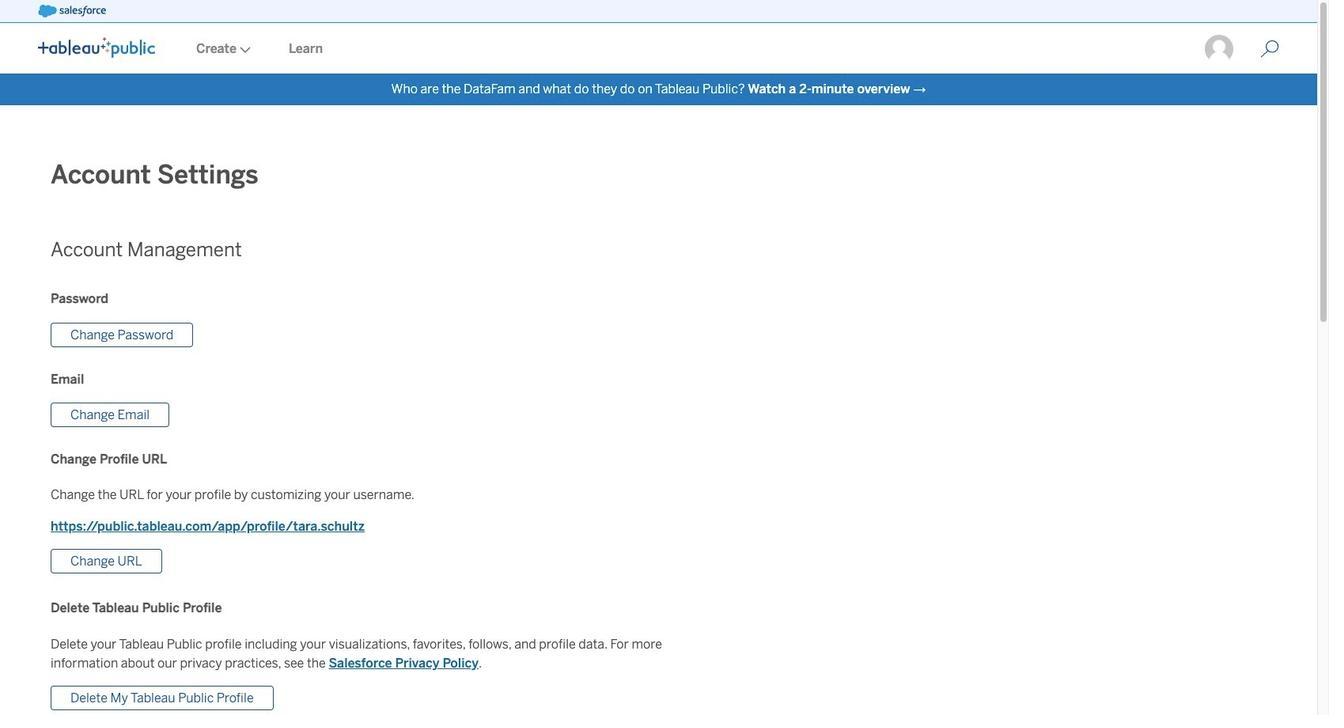 Task type: vqa. For each thing, say whether or not it's contained in the screenshot.
the Go to search image at the right of page
yes



Task type: describe. For each thing, give the bounding box(es) containing it.
create image
[[237, 47, 251, 53]]



Task type: locate. For each thing, give the bounding box(es) containing it.
logo image
[[38, 37, 155, 58]]

tara.schultz image
[[1204, 33, 1235, 65]]

salesforce logo image
[[38, 5, 106, 17]]

go to search image
[[1242, 40, 1299, 59]]



